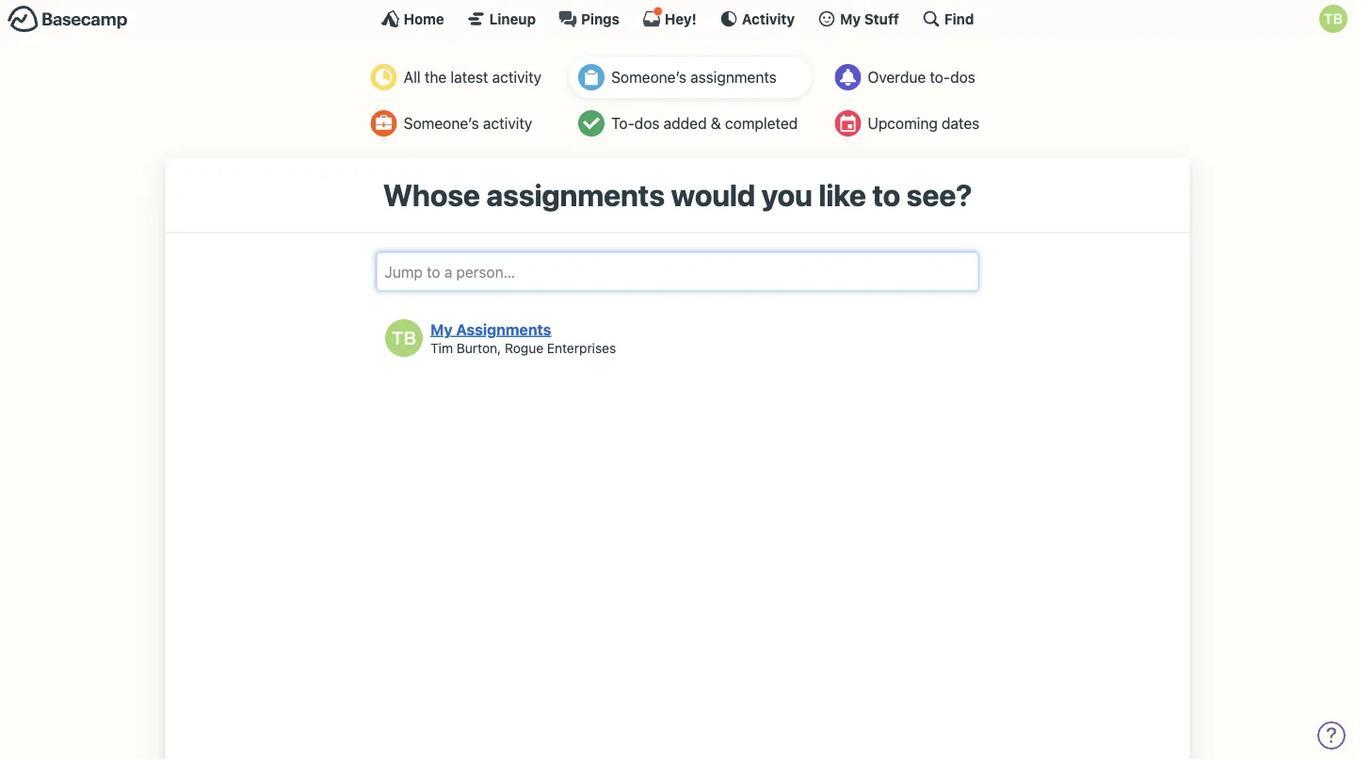 Task type: locate. For each thing, give the bounding box(es) containing it.
my stuff button
[[818, 9, 899, 28]]

my assignments tim burton,        rogue enterprises
[[430, 320, 616, 355]]

1 vertical spatial assignments
[[486, 177, 665, 213]]

1 vertical spatial activity
[[483, 114, 532, 132]]

overdue to-dos link
[[825, 57, 994, 98]]

find button
[[922, 9, 974, 28]]

latest
[[451, 68, 488, 86]]

whose
[[383, 177, 480, 213]]

tim
[[430, 340, 453, 355]]

0 vertical spatial my
[[840, 10, 861, 27]]

assignments down todo "image"
[[486, 177, 665, 213]]

1 vertical spatial someone's
[[404, 114, 479, 132]]

0 horizontal spatial assignments
[[486, 177, 665, 213]]

someone's up to- on the top of the page
[[611, 68, 687, 86]]

dos
[[950, 68, 976, 86], [635, 114, 660, 132]]

my for assignments
[[430, 320, 453, 338]]

to-
[[930, 68, 950, 86]]

my for stuff
[[840, 10, 861, 27]]

pings button
[[559, 9, 620, 28]]

assignments up &
[[691, 68, 777, 86]]

activity
[[492, 68, 541, 86], [483, 114, 532, 132]]

dos left added
[[635, 114, 660, 132]]

activity right the latest
[[492, 68, 541, 86]]

0 horizontal spatial someone's
[[404, 114, 479, 132]]

the
[[425, 68, 447, 86]]

0 horizontal spatial my
[[430, 320, 453, 338]]

activity
[[742, 10, 795, 27]]

someone's down the
[[404, 114, 479, 132]]

1 vertical spatial dos
[[635, 114, 660, 132]]

my inside my assignments tim burton,        rogue enterprises
[[430, 320, 453, 338]]

activity report image
[[371, 64, 397, 90]]

someone's
[[611, 68, 687, 86], [404, 114, 479, 132]]

stuff
[[864, 10, 899, 27]]

1 horizontal spatial assignments
[[691, 68, 777, 86]]

to-dos added & completed
[[611, 114, 798, 132]]

you
[[762, 177, 812, 213]]

0 vertical spatial assignments
[[691, 68, 777, 86]]

would
[[671, 177, 755, 213]]

hey!
[[665, 10, 697, 27]]

upcoming dates
[[868, 114, 980, 132]]

0 vertical spatial activity
[[492, 68, 541, 86]]

1 vertical spatial my
[[430, 320, 453, 338]]

added
[[664, 114, 707, 132]]

my
[[840, 10, 861, 27], [430, 320, 453, 338]]

all the latest activity
[[404, 68, 541, 86]]

to-dos added & completed link
[[569, 103, 812, 144]]

activity down all the latest activity at the top left
[[483, 114, 532, 132]]

0 vertical spatial dos
[[950, 68, 976, 86]]

1 horizontal spatial someone's
[[611, 68, 687, 86]]

like
[[819, 177, 866, 213]]

lineup
[[489, 10, 536, 27]]

dos up dates on the right top of page
[[950, 68, 976, 86]]

activity link
[[719, 9, 795, 28]]

my up tim
[[430, 320, 453, 338]]

assignments
[[456, 320, 551, 338]]

schedule image
[[835, 110, 861, 137]]

assignments
[[691, 68, 777, 86], [486, 177, 665, 213]]

1 horizontal spatial my
[[840, 10, 861, 27]]

someone's assignments link
[[569, 57, 812, 98]]

home link
[[381, 9, 444, 28]]

hey! button
[[642, 7, 697, 28]]

my left stuff
[[840, 10, 861, 27]]

my inside popup button
[[840, 10, 861, 27]]

0 vertical spatial someone's
[[611, 68, 687, 86]]

1 horizontal spatial dos
[[950, 68, 976, 86]]



Task type: describe. For each thing, give the bounding box(es) containing it.
person report image
[[371, 110, 397, 137]]

upcoming dates link
[[825, 103, 994, 144]]

someone's assignments
[[611, 68, 777, 86]]

burton,
[[457, 340, 501, 355]]

0 horizontal spatial dos
[[635, 114, 660, 132]]

assignments for someone's
[[691, 68, 777, 86]]

tim burton, rogue enterprises image
[[385, 319, 423, 357]]

upcoming
[[868, 114, 938, 132]]

home
[[404, 10, 444, 27]]

todo image
[[578, 110, 605, 137]]

overdue to-dos
[[868, 68, 976, 86]]

to-
[[611, 114, 635, 132]]

my stuff
[[840, 10, 899, 27]]

assignment image
[[578, 64, 605, 90]]

main element
[[0, 0, 1355, 37]]

enterprises
[[547, 340, 616, 355]]

dates
[[942, 114, 980, 132]]

pings
[[581, 10, 620, 27]]

someone's for someone's assignments
[[611, 68, 687, 86]]

Jump to a person… text field
[[376, 252, 979, 291]]

&
[[711, 114, 721, 132]]

rogue
[[505, 340, 544, 355]]

whose assignments would you like to see?
[[383, 177, 972, 213]]

reports image
[[835, 64, 861, 90]]

to
[[872, 177, 900, 213]]

someone's activity
[[404, 114, 532, 132]]

completed
[[725, 114, 798, 132]]

lineup link
[[467, 9, 536, 28]]

switch accounts image
[[8, 5, 128, 34]]

find
[[944, 10, 974, 27]]

someone's for someone's activity
[[404, 114, 479, 132]]

all the latest activity link
[[361, 57, 556, 98]]

overdue
[[868, 68, 926, 86]]

all
[[404, 68, 421, 86]]

see?
[[907, 177, 972, 213]]

assignments for whose
[[486, 177, 665, 213]]

someone's activity link
[[361, 103, 556, 144]]

tim burton image
[[1319, 5, 1348, 33]]



Task type: vqa. For each thing, say whether or not it's contained in the screenshot.


